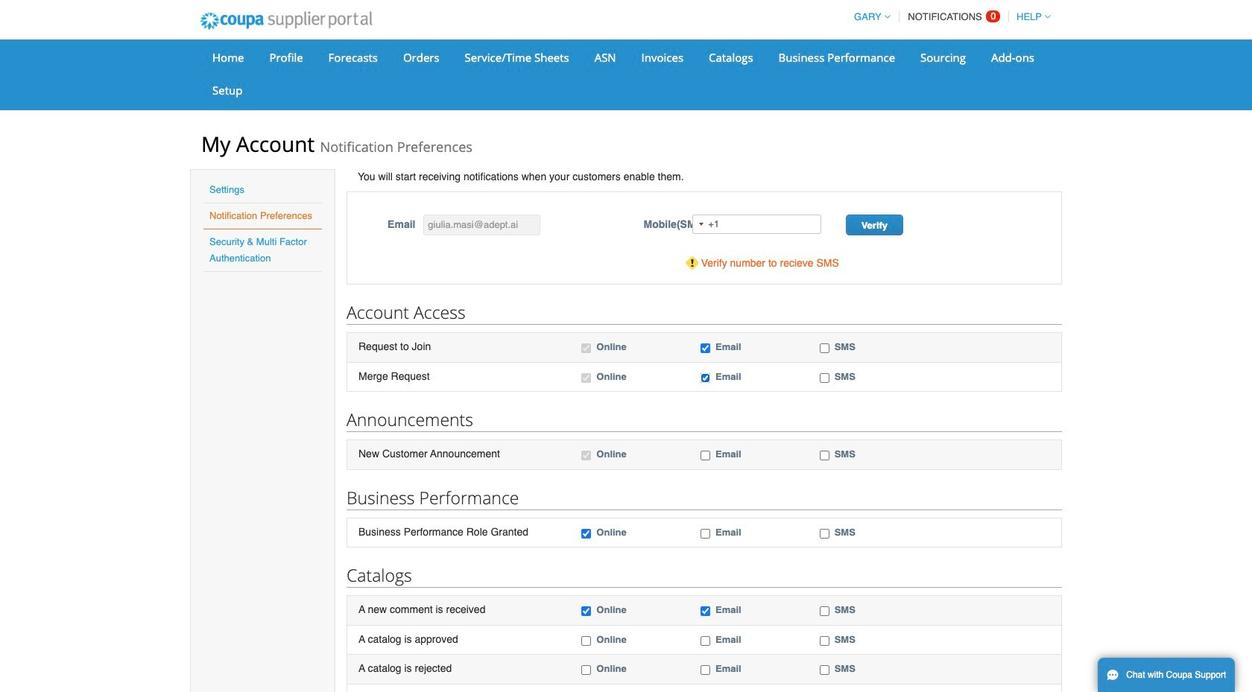 Task type: vqa. For each thing, say whether or not it's contained in the screenshot.
option
yes



Task type: locate. For each thing, give the bounding box(es) containing it.
+1 201-555-0123 text field
[[693, 215, 822, 234]]

coupa supplier portal image
[[190, 2, 382, 39]]

None text field
[[424, 215, 541, 236]]

None checkbox
[[820, 344, 829, 353], [582, 373, 591, 383], [701, 373, 710, 383], [582, 451, 591, 461], [701, 451, 710, 461], [582, 529, 591, 539], [701, 607, 710, 617], [582, 636, 591, 646], [701, 636, 710, 646], [582, 666, 591, 675], [820, 666, 829, 675], [820, 344, 829, 353], [582, 373, 591, 383], [701, 373, 710, 383], [582, 451, 591, 461], [701, 451, 710, 461], [582, 529, 591, 539], [701, 607, 710, 617], [582, 636, 591, 646], [701, 636, 710, 646], [582, 666, 591, 675], [820, 666, 829, 675]]

None checkbox
[[582, 344, 591, 353], [701, 344, 710, 353], [820, 373, 829, 383], [820, 451, 829, 461], [701, 529, 710, 539], [820, 529, 829, 539], [582, 607, 591, 617], [820, 607, 829, 617], [820, 636, 829, 646], [701, 666, 710, 675], [582, 344, 591, 353], [701, 344, 710, 353], [820, 373, 829, 383], [820, 451, 829, 461], [701, 529, 710, 539], [820, 529, 829, 539], [582, 607, 591, 617], [820, 607, 829, 617], [820, 636, 829, 646], [701, 666, 710, 675]]

navigation
[[847, 2, 1051, 31]]



Task type: describe. For each thing, give the bounding box(es) containing it.
Telephone country code field
[[693, 215, 708, 233]]

telephone country code image
[[699, 223, 704, 226]]



